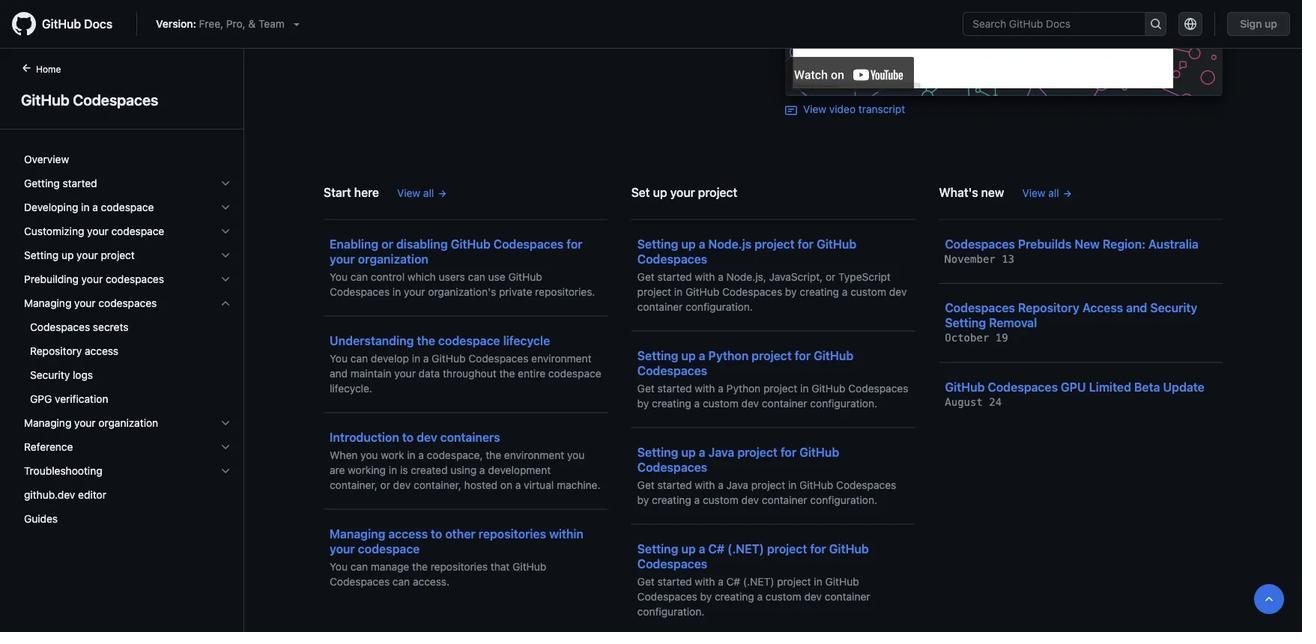 Task type: locate. For each thing, give the bounding box(es) containing it.
1 you from the top
[[330, 271, 348, 283]]

5 sc 9kayk9 0 image from the top
[[220, 418, 232, 430]]

and right the access
[[1127, 301, 1148, 315]]

for inside setting up a java project for github codespaces get started with a java project in github codespaces by creating a custom dev container configuration.
[[781, 445, 797, 460]]

1 horizontal spatial all
[[1049, 187, 1060, 199]]

home
[[36, 64, 61, 74]]

up inside setting up a java project for github codespaces get started with a java project in github codespaces by creating a custom dev container configuration.
[[682, 445, 696, 460]]

region:
[[1103, 237, 1146, 251]]

3 sc 9kayk9 0 image from the top
[[220, 250, 232, 262]]

the down the containers at the bottom left of the page
[[486, 449, 502, 461]]

managing your codespaces element
[[12, 292, 244, 412], [12, 316, 244, 412]]

codespaces down setting up your project dropdown button
[[106, 273, 164, 286]]

sc 9kayk9 0 image inside managing your organization dropdown button
[[220, 418, 232, 430]]

setting up a python project for github codespaces get started with a python project in github codespaces by creating a custom dev container configuration.
[[638, 349, 909, 410]]

with for node.js
[[695, 271, 715, 283]]

2 sc 9kayk9 0 image from the top
[[220, 298, 232, 310]]

customizing
[[24, 225, 84, 238]]

the up access.
[[412, 561, 428, 573]]

1 vertical spatial to
[[431, 527, 443, 541]]

setting
[[638, 237, 679, 251], [24, 249, 59, 262], [946, 316, 987, 330], [638, 349, 679, 363], [638, 445, 679, 460], [638, 542, 679, 556]]

1 vertical spatial organization
[[99, 417, 158, 430]]

0 horizontal spatial container,
[[330, 479, 378, 491]]

0 vertical spatial to
[[402, 430, 414, 445]]

managing
[[24, 297, 71, 310], [24, 417, 71, 430], [330, 527, 386, 541]]

environment for containers
[[504, 449, 565, 461]]

or
[[382, 237, 394, 251], [826, 271, 836, 283], [381, 479, 390, 491]]

can
[[351, 271, 368, 283], [468, 271, 486, 283], [351, 352, 368, 365], [351, 561, 368, 573], [393, 576, 410, 588]]

enabling
[[330, 237, 379, 251]]

0 horizontal spatial security
[[30, 369, 70, 382]]

managing your codespaces button
[[18, 292, 238, 316]]

github.dev editor link
[[18, 484, 238, 508]]

2 sc 9kayk9 0 image from the top
[[220, 226, 232, 238]]

you for managing access to other repositories within your codespace
[[330, 561, 348, 573]]

0 horizontal spatial view all
[[397, 187, 434, 199]]

for inside setting up a node.js project for github codespaces get started with a node.js, javascript, or typescript project in github codespaces by creating a custom dev container configuration.
[[798, 237, 814, 251]]

2 vertical spatial sc 9kayk9 0 image
[[220, 466, 232, 478]]

started inside setting up a node.js project for github codespaces get started with a node.js, javascript, or typescript project in github codespaces by creating a custom dev container configuration.
[[658, 271, 692, 283]]

all up disabling
[[423, 187, 434, 199]]

transcript
[[859, 103, 906, 115]]

github inside 'understanding the codespace lifecycle you can develop in a github codespaces environment and maintain your data throughout the entire codespace lifecycle.'
[[432, 352, 466, 365]]

4 with from the top
[[695, 576, 715, 588]]

view all link for start here
[[397, 185, 448, 201]]

when
[[330, 449, 358, 461]]

0 horizontal spatial c#
[[709, 542, 725, 556]]

scroll to top image
[[1264, 594, 1276, 606]]

started for setting up a java project for github codespaces
[[658, 479, 692, 491]]

(.net)
[[728, 542, 765, 556], [744, 576, 775, 588]]

gpg verification
[[30, 393, 108, 406]]

getting started
[[24, 177, 97, 190]]

repository access
[[30, 345, 119, 358]]

with inside setting up a python project for github codespaces get started with a python project in github codespaces by creating a custom dev container configuration.
[[695, 382, 715, 395]]

with inside setting up a java project for github codespaces get started with a java project in github codespaces by creating a custom dev container configuration.
[[695, 479, 715, 491]]

4 sc 9kayk9 0 image from the top
[[220, 274, 232, 286]]

2 vertical spatial managing
[[330, 527, 386, 541]]

get for setting up a python project for github codespaces
[[638, 382, 655, 395]]

access inside managing your codespaces element
[[85, 345, 119, 358]]

1 horizontal spatial view
[[804, 103, 827, 115]]

you down enabling on the top left of page
[[330, 271, 348, 283]]

triangle down image
[[291, 18, 303, 30]]

6 sc 9kayk9 0 image from the top
[[220, 442, 232, 454]]

1 view all link from the left
[[397, 185, 448, 201]]

0 vertical spatial repository
[[1019, 301, 1080, 315]]

organization down gpg verification link
[[99, 417, 158, 430]]

to up 'work'
[[402, 430, 414, 445]]

github codespaces link
[[18, 88, 226, 111]]

4 get from the top
[[638, 576, 655, 588]]

with for python
[[695, 382, 715, 395]]

1 vertical spatial sc 9kayk9 0 image
[[220, 298, 232, 310]]

repositories up access.
[[431, 561, 488, 573]]

typescript
[[839, 271, 891, 283]]

3 get from the top
[[638, 479, 655, 491]]

for inside setting up a python project for github codespaces get started with a python project in github codespaces by creating a custom dev container configuration.
[[795, 349, 811, 363]]

1 horizontal spatial view all link
[[1023, 185, 1073, 201]]

search image
[[1151, 18, 1163, 30]]

0 vertical spatial codespaces
[[106, 273, 164, 286]]

setting inside setting up a c# (.net) project for github codespaces get started with a c# (.net) project in github codespaces by creating a custom dev container configuration.
[[638, 542, 679, 556]]

or left typescript
[[826, 271, 836, 283]]

with inside setting up a node.js project for github codespaces get started with a node.js, javascript, or typescript project in github codespaces by creating a custom dev container configuration.
[[695, 271, 715, 283]]

view
[[804, 103, 827, 115], [397, 187, 421, 199], [1023, 187, 1046, 199]]

view inside "link"
[[804, 103, 827, 115]]

0 vertical spatial you
[[330, 271, 348, 283]]

customizing your codespace button
[[18, 220, 238, 244]]

use
[[489, 271, 506, 283]]

pro,
[[226, 18, 246, 30]]

by inside setting up a java project for github codespaces get started with a java project in github codespaces by creating a custom dev container configuration.
[[638, 494, 649, 506]]

up inside setting up a node.js project for github codespaces get started with a node.js, javascript, or typescript project in github codespaces by creating a custom dev container configuration.
[[682, 237, 696, 251]]

configuration. inside setting up a java project for github codespaces get started with a java project in github codespaces by creating a custom dev container configuration.
[[811, 494, 878, 506]]

all up prebuilds
[[1049, 187, 1060, 199]]

new
[[1075, 237, 1100, 251]]

up for setting up a java project for github codespaces get started with a java project in github codespaces by creating a custom dev container configuration.
[[682, 445, 696, 460]]

with
[[695, 271, 715, 283], [695, 382, 715, 395], [695, 479, 715, 491], [695, 576, 715, 588]]

Search GitHub Docs search field
[[964, 13, 1146, 35]]

1 vertical spatial you
[[330, 352, 348, 365]]

you up machine.
[[567, 449, 585, 461]]

can up maintain
[[351, 352, 368, 365]]

tooltip
[[1255, 585, 1285, 615]]

codespace
[[101, 201, 154, 214], [111, 225, 164, 238], [439, 334, 500, 348], [549, 367, 602, 380], [358, 542, 420, 556]]

codespaces down prebuilding your codespaces dropdown button
[[99, 297, 157, 310]]

a
[[92, 201, 98, 214], [699, 237, 706, 251], [718, 271, 724, 283], [843, 286, 848, 298], [699, 349, 706, 363], [423, 352, 429, 365], [718, 382, 724, 395], [695, 397, 700, 410], [699, 445, 706, 460], [419, 449, 424, 461], [480, 464, 485, 476], [516, 479, 521, 491], [718, 479, 724, 491], [695, 494, 700, 506], [699, 542, 706, 556], [718, 576, 724, 588], [758, 591, 763, 603]]

started inside setting up a java project for github codespaces get started with a java project in github codespaces by creating a custom dev container configuration.
[[658, 479, 692, 491]]

codespace inside customizing your codespace dropdown button
[[111, 225, 164, 238]]

here
[[354, 185, 379, 199]]

3 with from the top
[[695, 479, 715, 491]]

0 horizontal spatial view all link
[[397, 185, 448, 201]]

0 horizontal spatial and
[[330, 367, 348, 380]]

0 vertical spatial or
[[382, 237, 394, 251]]

codespace inside developing in a codespace dropdown button
[[101, 201, 154, 214]]

you up lifecycle.
[[330, 352, 348, 365]]

github.dev
[[24, 489, 75, 502]]

2 get from the top
[[638, 382, 655, 395]]

custom inside setting up a c# (.net) project for github codespaces get started with a c# (.net) project in github codespaces by creating a custom dev container configuration.
[[766, 591, 802, 603]]

codespace up 'manage'
[[358, 542, 420, 556]]

manage
[[371, 561, 410, 573]]

repository up security logs
[[30, 345, 82, 358]]

2 vertical spatial or
[[381, 479, 390, 491]]

container, down working
[[330, 479, 378, 491]]

sc 9kayk9 0 image inside setting up your project dropdown button
[[220, 250, 232, 262]]

1 vertical spatial managing
[[24, 417, 71, 430]]

0 horizontal spatial all
[[423, 187, 434, 199]]

github codespaces
[[21, 91, 158, 108]]

0 horizontal spatial organization
[[99, 417, 158, 430]]

view all
[[397, 187, 434, 199], [1023, 187, 1060, 199]]

sc 9kayk9 0 image
[[220, 178, 232, 190], [220, 298, 232, 310], [220, 466, 232, 478]]

codespace right entire
[[549, 367, 602, 380]]

container, down created
[[414, 479, 462, 491]]

setting for java
[[638, 445, 679, 460]]

1 managing your codespaces element from the top
[[12, 292, 244, 412]]

free,
[[199, 18, 223, 30]]

1 horizontal spatial to
[[431, 527, 443, 541]]

2 view all from the left
[[1023, 187, 1060, 199]]

managing for codespaces
[[24, 297, 71, 310]]

sc 9kayk9 0 image inside developing in a codespace dropdown button
[[220, 202, 232, 214]]

get inside setting up a python project for github codespaces get started with a python project in github codespaces by creating a custom dev container configuration.
[[638, 382, 655, 395]]

repository up removal
[[1019, 301, 1080, 315]]

setting for node.js
[[638, 237, 679, 251]]

0 horizontal spatial to
[[402, 430, 414, 445]]

view right the new
[[1023, 187, 1046, 199]]

0 horizontal spatial access
[[85, 345, 119, 358]]

sc 9kayk9 0 image
[[220, 202, 232, 214], [220, 226, 232, 238], [220, 250, 232, 262], [220, 274, 232, 286], [220, 418, 232, 430], [220, 442, 232, 454]]

setting for c#
[[638, 542, 679, 556]]

2 you from the left
[[567, 449, 585, 461]]

2 managing your codespaces element from the top
[[12, 316, 244, 412]]

up inside setting up a c# (.net) project for github codespaces get started with a c# (.net) project in github codespaces by creating a custom dev container configuration.
[[682, 542, 696, 556]]

view all for what's new
[[1023, 187, 1060, 199]]

up for sign up
[[1266, 18, 1278, 30]]

security down australia
[[1151, 301, 1198, 315]]

in
[[81, 201, 90, 214], [393, 286, 401, 298], [675, 286, 683, 298], [412, 352, 421, 365], [801, 382, 809, 395], [407, 449, 416, 461], [389, 464, 397, 476], [789, 479, 797, 491], [814, 576, 823, 588]]

codespace inside managing access to other repositories within your codespace you can manage the repositories that github codespaces can access.
[[358, 542, 420, 556]]

repositories.
[[535, 286, 596, 298]]

0 horizontal spatial repository
[[30, 345, 82, 358]]

develop
[[371, 352, 409, 365]]

1 view all from the left
[[397, 187, 434, 199]]

1 vertical spatial codespaces
[[99, 297, 157, 310]]

containers
[[441, 430, 501, 445]]

in inside 'understanding the codespace lifecycle you can develop in a github codespaces environment and maintain your data throughout the entire codespace lifecycle.'
[[412, 352, 421, 365]]

creating inside setting up a node.js project for github codespaces get started with a node.js, javascript, or typescript project in github codespaces by creating a custom dev container configuration.
[[800, 286, 840, 298]]

by
[[786, 286, 797, 298], [638, 397, 649, 410], [638, 494, 649, 506], [701, 591, 712, 603]]

link image
[[786, 104, 798, 116]]

2 with from the top
[[695, 382, 715, 395]]

access
[[85, 345, 119, 358], [389, 527, 428, 541]]

august 24 element
[[946, 396, 1002, 409]]

1 vertical spatial repositories
[[431, 561, 488, 573]]

1 vertical spatial or
[[826, 271, 836, 283]]

setting up your project
[[24, 249, 135, 262]]

1 horizontal spatial access
[[389, 527, 428, 541]]

managing inside managing access to other repositories within your codespace you can manage the repositories that github codespaces can access.
[[330, 527, 386, 541]]

version: free, pro, & team
[[156, 18, 285, 30]]

to left other on the bottom of the page
[[431, 527, 443, 541]]

sc 9kayk9 0 image inside customizing your codespace dropdown button
[[220, 226, 232, 238]]

1 vertical spatial environment
[[504, 449, 565, 461]]

environment inside introduction to dev containers when you work in a codespace, the environment you are working in is created using a development container, or dev container, hosted on a virtual machine.
[[504, 449, 565, 461]]

1 vertical spatial repository
[[30, 345, 82, 358]]

up inside dropdown button
[[61, 249, 74, 262]]

codespace down getting started dropdown button
[[101, 201, 154, 214]]

0 vertical spatial c#
[[709, 542, 725, 556]]

access up 'manage'
[[389, 527, 428, 541]]

october 19 element
[[946, 332, 1009, 344]]

all for new
[[1049, 187, 1060, 199]]

prebuilds
[[1019, 237, 1072, 251]]

and up lifecycle.
[[330, 367, 348, 380]]

up
[[1266, 18, 1278, 30], [653, 185, 668, 199], [682, 237, 696, 251], [61, 249, 74, 262], [682, 349, 696, 363], [682, 445, 696, 460], [682, 542, 696, 556]]

github
[[42, 17, 81, 31], [21, 91, 69, 108], [451, 237, 491, 251], [817, 237, 857, 251], [509, 271, 543, 283], [686, 286, 720, 298], [814, 349, 854, 363], [432, 352, 466, 365], [946, 380, 985, 394], [812, 382, 846, 395], [800, 445, 840, 460], [800, 479, 834, 491], [830, 542, 870, 556], [513, 561, 547, 573], [826, 576, 860, 588]]

1 you from the left
[[361, 449, 378, 461]]

organization inside enabling or disabling github codespaces for your organization you can control which users can use github codespaces in your organization's private repositories.
[[358, 252, 429, 266]]

setting inside setting up a java project for github codespaces get started with a java project in github codespaces by creating a custom dev container configuration.
[[638, 445, 679, 460]]

managing up 'manage'
[[330, 527, 386, 541]]

configuration. inside setting up a python project for github codespaces get started with a python project in github codespaces by creating a custom dev container configuration.
[[811, 397, 878, 410]]

up for setting up your project
[[61, 249, 74, 262]]

are
[[330, 464, 345, 476]]

1 all from the left
[[423, 187, 434, 199]]

0 vertical spatial sc 9kayk9 0 image
[[220, 178, 232, 190]]

sc 9kayk9 0 image inside reference dropdown button
[[220, 442, 232, 454]]

view all right here
[[397, 187, 434, 199]]

1 horizontal spatial security
[[1151, 301, 1198, 315]]

can left use
[[468, 271, 486, 283]]

1 vertical spatial and
[[330, 367, 348, 380]]

sign
[[1241, 18, 1263, 30]]

by inside setting up a c# (.net) project for github codespaces get started with a c# (.net) project in github codespaces by creating a custom dev container configuration.
[[701, 591, 712, 603]]

2 you from the top
[[330, 352, 348, 365]]

2 horizontal spatial view
[[1023, 187, 1046, 199]]

1 horizontal spatial view all
[[1023, 187, 1060, 199]]

view all link up disabling
[[397, 185, 448, 201]]

container inside setting up a c# (.net) project for github codespaces get started with a c# (.net) project in github codespaces by creating a custom dev container configuration.
[[825, 591, 871, 603]]

access down secrets
[[85, 345, 119, 358]]

sc 9kayk9 0 image inside the troubleshooting "dropdown button"
[[220, 466, 232, 478]]

1 vertical spatial c#
[[727, 576, 741, 588]]

sc 9kayk9 0 image for codespace
[[220, 226, 232, 238]]

0 vertical spatial managing
[[24, 297, 71, 310]]

None search field
[[963, 12, 1167, 36]]

disabling
[[396, 237, 448, 251]]

security up gpg on the left bottom of the page
[[30, 369, 70, 382]]

dev
[[890, 286, 907, 298], [742, 397, 760, 410], [417, 430, 438, 445], [393, 479, 411, 491], [742, 494, 760, 506], [805, 591, 822, 603]]

19
[[996, 332, 1009, 344]]

3 you from the top
[[330, 561, 348, 573]]

java
[[709, 445, 735, 460], [727, 479, 749, 491]]

for for setting up a java project for github codespaces
[[781, 445, 797, 460]]

security logs
[[30, 369, 93, 382]]

0 vertical spatial environment
[[532, 352, 592, 365]]

codespace,
[[427, 449, 483, 461]]

github codespaces element
[[0, 61, 244, 631]]

custom inside setting up a node.js project for github codespaces get started with a node.js, javascript, or typescript project in github codespaces by creating a custom dev container configuration.
[[851, 286, 887, 298]]

sign up
[[1241, 18, 1278, 30]]

secrets
[[93, 321, 129, 334]]

limited
[[1090, 380, 1132, 394]]

get inside setting up a c# (.net) project for github codespaces get started with a c# (.net) project in github codespaces by creating a custom dev container configuration.
[[638, 576, 655, 588]]

view all right the new
[[1023, 187, 1060, 199]]

1 horizontal spatial container,
[[414, 479, 462, 491]]

managing for organization
[[24, 417, 71, 430]]

development
[[488, 464, 551, 476]]

docs
[[84, 17, 113, 31]]

13
[[1002, 253, 1015, 265]]

1 horizontal spatial organization
[[358, 252, 429, 266]]

up inside setting up a python project for github codespaces get started with a python project in github codespaces by creating a custom dev container configuration.
[[682, 349, 696, 363]]

configuration. inside setting up a c# (.net) project for github codespaces get started with a c# (.net) project in github codespaces by creating a custom dev container configuration.
[[638, 606, 705, 618]]

2 view all link from the left
[[1023, 185, 1073, 201]]

in inside setting up a java project for github codespaces get started with a java project in github codespaces by creating a custom dev container configuration.
[[789, 479, 797, 491]]

view right link icon
[[804, 103, 827, 115]]

setting inside setting up a node.js project for github codespaces get started with a node.js, javascript, or typescript project in github codespaces by creating a custom dev container configuration.
[[638, 237, 679, 251]]

view all link up prebuilds
[[1023, 185, 1073, 201]]

organization up "control" at the left top
[[358, 252, 429, 266]]

lifecycle.
[[330, 382, 373, 395]]

you inside enabling or disabling github codespaces for your organization you can control which users can use github codespaces in your organization's private repositories.
[[330, 271, 348, 283]]

for inside enabling or disabling github codespaces for your organization you can control which users can use github codespaces in your organization's private repositories.
[[567, 237, 583, 251]]

codespace down developing in a codespace dropdown button
[[111, 225, 164, 238]]

1 with from the top
[[695, 271, 715, 283]]

github.dev editor
[[24, 489, 106, 502]]

a inside 'understanding the codespace lifecycle you can develop in a github codespaces environment and maintain your data throughout the entire codespace lifecycle.'
[[423, 352, 429, 365]]

1 horizontal spatial you
[[567, 449, 585, 461]]

codespaces
[[73, 91, 158, 108], [494, 237, 564, 251], [946, 237, 1016, 251], [638, 252, 708, 266], [330, 286, 390, 298], [723, 286, 783, 298], [946, 301, 1016, 315], [30, 321, 90, 334], [469, 352, 529, 365], [638, 364, 708, 378], [988, 380, 1059, 394], [849, 382, 909, 395], [638, 460, 708, 475], [837, 479, 897, 491], [638, 557, 708, 571], [330, 576, 390, 588], [638, 591, 698, 603]]

up for setting up a c# (.net) project for github codespaces get started with a c# (.net) project in github codespaces by creating a custom dev container configuration.
[[682, 542, 696, 556]]

repository
[[1019, 301, 1080, 315], [30, 345, 82, 358]]

1 horizontal spatial repository
[[1019, 301, 1080, 315]]

2 all from the left
[[1049, 187, 1060, 199]]

can left "control" at the left top
[[351, 271, 368, 283]]

or up "control" at the left top
[[382, 237, 394, 251]]

24
[[990, 396, 1002, 409]]

managing down prebuilding
[[24, 297, 71, 310]]

get inside setting up a node.js project for github codespaces get started with a node.js, javascript, or typescript project in github codespaces by creating a custom dev container configuration.
[[638, 271, 655, 283]]

1 sc 9kayk9 0 image from the top
[[220, 202, 232, 214]]

access.
[[413, 576, 450, 588]]

0 horizontal spatial you
[[361, 449, 378, 461]]

0 vertical spatial and
[[1127, 301, 1148, 315]]

environment up development
[[504, 449, 565, 461]]

sc 9kayk9 0 image inside managing your codespaces dropdown button
[[220, 298, 232, 310]]

data
[[419, 367, 440, 380]]

sc 9kayk9 0 image for started
[[220, 178, 232, 190]]

1 get from the top
[[638, 271, 655, 283]]

started
[[63, 177, 97, 190], [658, 271, 692, 283], [658, 382, 692, 395], [658, 479, 692, 491], [658, 576, 692, 588]]

maintain
[[351, 367, 392, 380]]

view all link for what's new
[[1023, 185, 1073, 201]]

organization's
[[428, 286, 496, 298]]

setting inside setting up a python project for github codespaces get started with a python project in github codespaces by creating a custom dev container configuration.
[[638, 349, 679, 363]]

1 vertical spatial access
[[389, 527, 428, 541]]

custom inside setting up a java project for github codespaces get started with a java project in github codespaces by creating a custom dev container configuration.
[[703, 494, 739, 506]]

1 vertical spatial security
[[30, 369, 70, 382]]

3 sc 9kayk9 0 image from the top
[[220, 466, 232, 478]]

2 vertical spatial you
[[330, 561, 348, 573]]

or down working
[[381, 479, 390, 491]]

a inside developing in a codespace dropdown button
[[92, 201, 98, 214]]

0 vertical spatial access
[[85, 345, 119, 358]]

you left 'manage'
[[330, 561, 348, 573]]

container inside setting up a java project for github codespaces get started with a java project in github codespaces by creating a custom dev container configuration.
[[762, 494, 808, 506]]

environment
[[532, 352, 592, 365], [504, 449, 565, 461]]

the inside managing access to other repositories within your codespace you can manage the repositories that github codespaces can access.
[[412, 561, 428, 573]]

github docs link
[[12, 12, 125, 36]]

machine.
[[557, 479, 601, 491]]

private
[[499, 286, 533, 298]]

start here
[[324, 185, 379, 199]]

environment up entire
[[532, 352, 592, 365]]

1 horizontal spatial and
[[1127, 301, 1148, 315]]

access inside managing access to other repositories within your codespace you can manage the repositories that github codespaces can access.
[[389, 527, 428, 541]]

sc 9kayk9 0 image inside prebuilding your codespaces dropdown button
[[220, 274, 232, 286]]

0 horizontal spatial view
[[397, 187, 421, 199]]

0 vertical spatial security
[[1151, 301, 1198, 315]]

in inside setting up a python project for github codespaces get started with a python project in github codespaces by creating a custom dev container configuration.
[[801, 382, 809, 395]]

managing up the reference
[[24, 417, 71, 430]]

sc 9kayk9 0 image for organization
[[220, 418, 232, 430]]

in inside developing in a codespace dropdown button
[[81, 201, 90, 214]]

repositories up that
[[479, 527, 547, 541]]

you up working
[[361, 449, 378, 461]]

0 vertical spatial organization
[[358, 252, 429, 266]]

can left 'manage'
[[351, 561, 368, 573]]

environment inside 'understanding the codespace lifecycle you can develop in a github codespaces environment and maintain your data throughout the entire codespace lifecycle.'
[[532, 352, 592, 365]]

get
[[638, 271, 655, 283], [638, 382, 655, 395], [638, 479, 655, 491], [638, 576, 655, 588]]

view video transcript link
[[786, 103, 906, 116]]

sc 9kayk9 0 image inside getting started dropdown button
[[220, 178, 232, 190]]

guides
[[24, 513, 58, 526]]

codespace up throughout
[[439, 334, 500, 348]]

started inside setting up a python project for github codespaces get started with a python project in github codespaces by creating a custom dev container configuration.
[[658, 382, 692, 395]]

getting
[[24, 177, 60, 190]]

by inside setting up a node.js project for github codespaces get started with a node.js, javascript, or typescript project in github codespaces by creating a custom dev container configuration.
[[786, 286, 797, 298]]

you for enabling or disabling github codespaces for your organization
[[330, 271, 348, 283]]

team
[[259, 18, 285, 30]]

1 sc 9kayk9 0 image from the top
[[220, 178, 232, 190]]

view right here
[[397, 187, 421, 199]]



Task type: describe. For each thing, give the bounding box(es) containing it.
november 13 element
[[946, 253, 1015, 265]]

sc 9kayk9 0 image for your
[[220, 298, 232, 310]]

container inside setting up a node.js project for github codespaces get started with a node.js, javascript, or typescript project in github codespaces by creating a custom dev container configuration.
[[638, 301, 683, 313]]

started inside setting up a c# (.net) project for github codespaces get started with a c# (.net) project in github codespaces by creating a custom dev container configuration.
[[658, 576, 692, 588]]

is
[[400, 464, 408, 476]]

developing in a codespace
[[24, 201, 154, 214]]

new
[[982, 185, 1005, 199]]

reference
[[24, 441, 73, 454]]

custom inside setting up a python project for github codespaces get started with a python project in github codespaces by creating a custom dev container configuration.
[[703, 397, 739, 410]]

understanding
[[330, 334, 414, 348]]

dev inside setting up a python project for github codespaces get started with a python project in github codespaces by creating a custom dev container configuration.
[[742, 397, 760, 410]]

codespaces inside 'understanding the codespace lifecycle you can develop in a github codespaces environment and maintain your data throughout the entire codespace lifecycle.'
[[469, 352, 529, 365]]

access for managing
[[389, 527, 428, 541]]

repository access link
[[18, 340, 238, 364]]

for for setting up a node.js project for github codespaces
[[798, 237, 814, 251]]

codespaces inside 'github codespaces gpu limited beta update august 24'
[[988, 380, 1059, 394]]

overview
[[24, 153, 69, 166]]

1 vertical spatial python
[[727, 382, 761, 395]]

logs
[[73, 369, 93, 382]]

the left entire
[[500, 367, 515, 380]]

2 container, from the left
[[414, 479, 462, 491]]

or inside setting up a node.js project for github codespaces get started with a node.js, javascript, or typescript project in github codespaces by creating a custom dev container configuration.
[[826, 271, 836, 283]]

codespaces inside codespaces prebuilds new region: australia november 13
[[946, 237, 1016, 251]]

your inside 'understanding the codespace lifecycle you can develop in a github codespaces environment and maintain your data throughout the entire codespace lifecycle.'
[[395, 367, 416, 380]]

on
[[501, 479, 513, 491]]

lifecycle
[[503, 334, 550, 348]]

introduction to dev containers when you work in a codespace, the environment you are working in is created using a development container, or dev container, hosted on a virtual machine.
[[330, 430, 601, 491]]

in inside setting up a node.js project for github codespaces get started with a node.js, javascript, or typescript project in github codespaces by creating a custom dev container configuration.
[[675, 286, 683, 298]]

can inside 'understanding the codespace lifecycle you can develop in a github codespaces environment and maintain your data throughout the entire codespace lifecycle.'
[[351, 352, 368, 365]]

github inside managing access to other repositories within your codespace you can manage the repositories that github codespaces can access.
[[513, 561, 547, 573]]

node.js
[[709, 237, 752, 251]]

version:
[[156, 18, 196, 30]]

setting up a c# (.net) project for github codespaces get started with a c# (.net) project in github codespaces by creating a custom dev container configuration.
[[638, 542, 871, 618]]

access for repository
[[85, 345, 119, 358]]

guides link
[[18, 508, 238, 532]]

codespaces inside managing access to other repositories within your codespace you can manage the repositories that github codespaces can access.
[[330, 576, 390, 588]]

setting up a java project for github codespaces get started with a java project in github codespaces by creating a custom dev container configuration.
[[638, 445, 897, 506]]

within
[[550, 527, 584, 541]]

managing your organization
[[24, 417, 158, 430]]

codespaces secrets
[[30, 321, 129, 334]]

creating inside setting up a java project for github codespaces get started with a java project in github codespaces by creating a custom dev container configuration.
[[652, 494, 692, 506]]

started for setting up a python project for github codespaces
[[658, 382, 692, 395]]

0 vertical spatial python
[[709, 349, 749, 363]]

the up data
[[417, 334, 436, 348]]

environment for lifecycle
[[532, 352, 592, 365]]

dev inside setting up a java project for github codespaces get started with a java project in github codespaces by creating a custom dev container configuration.
[[742, 494, 760, 506]]

codespaces for prebuilding your codespaces
[[106, 273, 164, 286]]

entire
[[518, 367, 546, 380]]

developing
[[24, 201, 78, 214]]

control
[[371, 271, 405, 283]]

what's
[[940, 185, 979, 199]]

0 vertical spatial repositories
[[479, 527, 547, 541]]

access
[[1083, 301, 1124, 315]]

select language: current language is english image
[[1185, 18, 1197, 30]]

getting started button
[[18, 172, 238, 196]]

overview link
[[18, 148, 238, 172]]

started for setting up a node.js project for github codespaces
[[658, 271, 692, 283]]

beta
[[1135, 380, 1161, 394]]

and inside 'understanding the codespace lifecycle you can develop in a github codespaces environment and maintain your data throughout the entire codespace lifecycle.'
[[330, 367, 348, 380]]

security inside codespaces repository access and security setting removal october 19
[[1151, 301, 1198, 315]]

node.js,
[[727, 271, 767, 283]]

codespaces for managing your codespaces
[[99, 297, 157, 310]]

0 vertical spatial java
[[709, 445, 735, 460]]

0 vertical spatial (.net)
[[728, 542, 765, 556]]

gpg verification link
[[18, 388, 238, 412]]

get for setting up a java project for github codespaces
[[638, 479, 655, 491]]

in inside enabling or disabling github codespaces for your organization you can control which users can use github codespaces in your organization's private repositories.
[[393, 286, 401, 298]]

configuration. inside setting up a node.js project for github codespaces get started with a node.js, javascript, or typescript project in github codespaces by creating a custom dev container configuration.
[[686, 301, 753, 313]]

repository inside repository access link
[[30, 345, 82, 358]]

repository inside codespaces repository access and security setting removal october 19
[[1019, 301, 1080, 315]]

verification
[[55, 393, 108, 406]]

up for setting up a python project for github codespaces get started with a python project in github codespaces by creating a custom dev container configuration.
[[682, 349, 696, 363]]

the inside introduction to dev containers when you work in a codespace, the environment you are working in is created using a development container, or dev container, hosted on a virtual machine.
[[486, 449, 502, 461]]

removal
[[990, 316, 1038, 330]]

dev inside setting up a c# (.net) project for github codespaces get started with a c# (.net) project in github codespaces by creating a custom dev container configuration.
[[805, 591, 822, 603]]

1 vertical spatial (.net)
[[744, 576, 775, 588]]

home link
[[15, 62, 85, 77]]

video
[[830, 103, 856, 115]]

prebuilding your codespaces
[[24, 273, 164, 286]]

managing for to
[[330, 527, 386, 541]]

august
[[946, 396, 983, 409]]

gpg
[[30, 393, 52, 406]]

1 container, from the left
[[330, 479, 378, 491]]

sc 9kayk9 0 image for codespaces
[[220, 274, 232, 286]]

view all for start here
[[397, 187, 434, 199]]

creating inside setting up a python project for github codespaces get started with a python project in github codespaces by creating a custom dev container configuration.
[[652, 397, 692, 410]]

your inside managing access to other repositories within your codespace you can manage the repositories that github codespaces can access.
[[330, 542, 355, 556]]

1 horizontal spatial c#
[[727, 576, 741, 588]]

other
[[446, 527, 476, 541]]

managing your codespaces element containing managing your codespaces
[[12, 292, 244, 412]]

which
[[408, 271, 436, 283]]

setting up your project button
[[18, 244, 238, 268]]

view for codespaces prebuilds new region: australia
[[1023, 187, 1046, 199]]

prebuilding your codespaces button
[[18, 268, 238, 292]]

what's new
[[940, 185, 1005, 199]]

for for setting up a python project for github codespaces
[[795, 349, 811, 363]]

all for disabling
[[423, 187, 434, 199]]

project inside dropdown button
[[101, 249, 135, 262]]

setting up a node.js project for github codespaces get started with a node.js, javascript, or typescript project in github codespaces by creating a custom dev container configuration.
[[638, 237, 907, 313]]

container inside setting up a python project for github codespaces get started with a python project in github codespaces by creating a custom dev container configuration.
[[762, 397, 808, 410]]

started inside getting started dropdown button
[[63, 177, 97, 190]]

get for setting up a node.js project for github codespaces
[[638, 271, 655, 283]]

set
[[632, 185, 650, 199]]

codespaces inside codespaces repository access and security setting removal october 19
[[946, 301, 1016, 315]]

&
[[248, 18, 256, 30]]

users
[[439, 271, 465, 283]]

view for enabling or disabling github codespaces for your organization
[[397, 187, 421, 199]]

with inside setting up a c# (.net) project for github codespaces get started with a c# (.net) project in github codespaces by creating a custom dev container configuration.
[[695, 576, 715, 588]]

november
[[946, 253, 996, 265]]

setting for project
[[24, 249, 59, 262]]

up for setting up a node.js project for github codespaces get started with a node.js, javascript, or typescript project in github codespaces by creating a custom dev container configuration.
[[682, 237, 696, 251]]

using
[[451, 464, 477, 476]]

to inside managing access to other repositories within your codespace you can manage the repositories that github codespaces can access.
[[431, 527, 443, 541]]

creating inside setting up a c# (.net) project for github codespaces get started with a c# (.net) project in github codespaces by creating a custom dev container configuration.
[[715, 591, 755, 603]]

github docs
[[42, 17, 113, 31]]

virtual
[[524, 479, 554, 491]]

setting for python
[[638, 349, 679, 363]]

editor
[[78, 489, 106, 502]]

customizing your codespace
[[24, 225, 164, 238]]

that
[[491, 561, 510, 573]]

in inside setting up a c# (.net) project for github codespaces get started with a c# (.net) project in github codespaces by creating a custom dev container configuration.
[[814, 576, 823, 588]]

you inside 'understanding the codespace lifecycle you can develop in a github codespaces environment and maintain your data throughout the entire codespace lifecycle.'
[[330, 352, 348, 365]]

managing your codespaces element containing codespaces secrets
[[12, 316, 244, 412]]

dev inside setting up a node.js project for github codespaces get started with a node.js, javascript, or typescript project in github codespaces by creating a custom dev container configuration.
[[890, 286, 907, 298]]

managing your organization button
[[18, 412, 238, 436]]

throughout
[[443, 367, 497, 380]]

for inside setting up a c# (.net) project for github codespaces get started with a c# (.net) project in github codespaces by creating a custom dev container configuration.
[[811, 542, 827, 556]]

hosted
[[465, 479, 498, 491]]

sc 9kayk9 0 image for a
[[220, 202, 232, 214]]

or inside introduction to dev containers when you work in a codespace, the environment you are working in is created using a development container, or dev container, hosted on a virtual machine.
[[381, 479, 390, 491]]

australia
[[1149, 237, 1199, 251]]

sc 9kayk9 0 image for your
[[220, 250, 232, 262]]

managing your codespaces
[[24, 297, 157, 310]]

with for java
[[695, 479, 715, 491]]

or inside enabling or disabling github codespaces for your organization you can control which users can use github codespaces in your organization's private repositories.
[[382, 237, 394, 251]]

organization inside dropdown button
[[99, 417, 158, 430]]

by inside setting up a python project for github codespaces get started with a python project in github codespaces by creating a custom dev container configuration.
[[638, 397, 649, 410]]

for for enabling or disabling github codespaces for your organization
[[567, 237, 583, 251]]

setting inside codespaces repository access and security setting removal october 19
[[946, 316, 987, 330]]

enabling or disabling github codespaces for your organization you can control which users can use github codespaces in your organization's private repositories.
[[330, 237, 596, 298]]

and inside codespaces repository access and security setting removal october 19
[[1127, 301, 1148, 315]]

javascript,
[[770, 271, 823, 283]]

created
[[411, 464, 448, 476]]

prebuilding
[[24, 273, 79, 286]]

understanding the codespace lifecycle you can develop in a github codespaces environment and maintain your data throughout the entire codespace lifecycle.
[[330, 334, 602, 395]]

start
[[324, 185, 351, 199]]

up for set up your project
[[653, 185, 668, 199]]

working
[[348, 464, 386, 476]]

can down 'manage'
[[393, 576, 410, 588]]

1 vertical spatial java
[[727, 479, 749, 491]]

security logs link
[[18, 364, 238, 388]]

troubleshooting
[[24, 465, 102, 478]]

troubleshooting button
[[18, 460, 238, 484]]

security inside managing your codespaces element
[[30, 369, 70, 382]]

to inside introduction to dev containers when you work in a codespace, the environment you are working in is created using a development container, or dev container, hosted on a virtual machine.
[[402, 430, 414, 445]]

github inside 'github codespaces gpu limited beta update august 24'
[[946, 380, 985, 394]]

gpu
[[1062, 380, 1087, 394]]



Task type: vqa. For each thing, say whether or not it's contained in the screenshot.
GitHub Actions Dropdown Button
no



